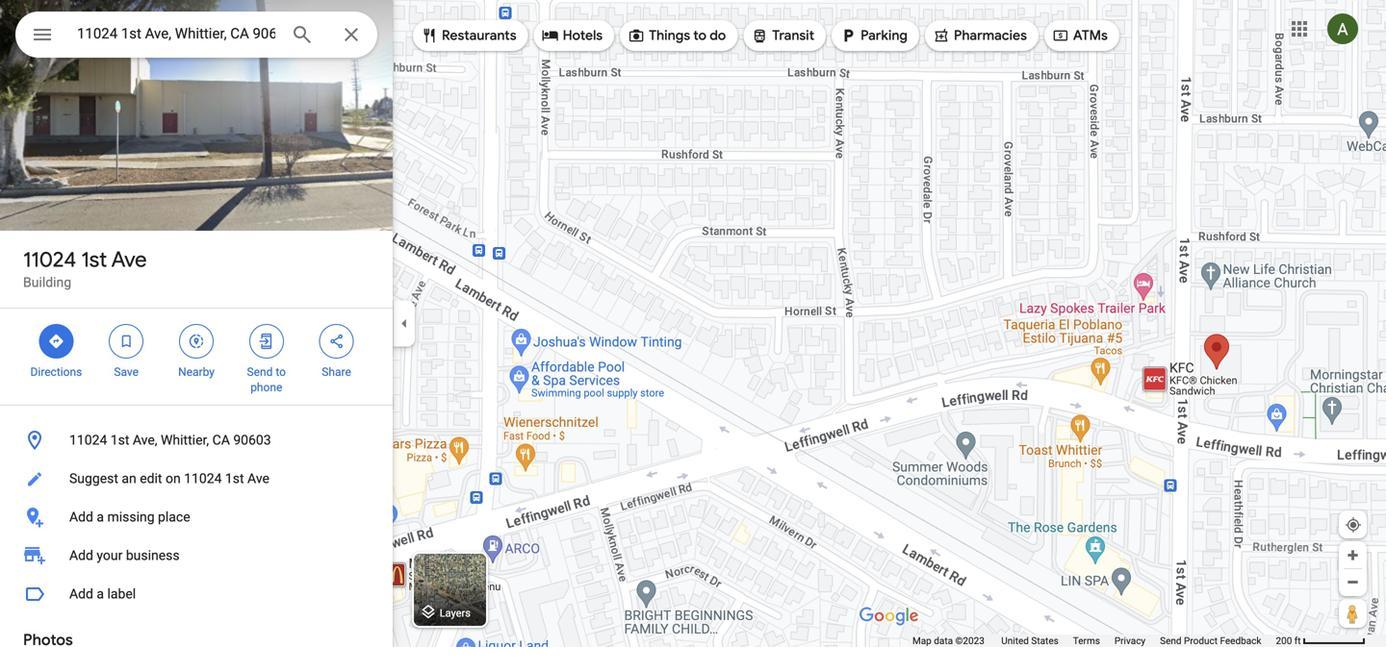 Task type: locate. For each thing, give the bounding box(es) containing it.
place
[[158, 510, 190, 526]]

0 horizontal spatial to
[[276, 366, 286, 379]]

send inside button
[[1160, 636, 1182, 647]]

send
[[247, 366, 273, 379], [1160, 636, 1182, 647]]

add left label on the bottom left of the page
[[69, 587, 93, 603]]

1 a from the top
[[97, 510, 104, 526]]

1 vertical spatial add
[[69, 548, 93, 564]]

footer containing map data ©2023
[[913, 635, 1276, 648]]

11024 1st ave building
[[23, 246, 147, 291]]

whittier,
[[161, 433, 209, 449]]

200 ft button
[[1276, 636, 1366, 647]]

label
[[107, 587, 136, 603]]

1 horizontal spatial to
[[693, 27, 707, 44]]

add inside add a missing place button
[[69, 510, 93, 526]]

1st inside 11024 1st ave building
[[81, 246, 107, 273]]

a left label on the bottom left of the page
[[97, 587, 104, 603]]

transit
[[772, 27, 815, 44]]

none field inside the 11024 1st ave, whittier, ca 90603 field
[[77, 22, 275, 45]]

add for add your business
[[69, 548, 93, 564]]

a inside button
[[97, 510, 104, 526]]

None field
[[77, 22, 275, 45]]


[[421, 25, 438, 46]]

1st for ave,
[[110, 433, 129, 449]]

0 horizontal spatial ave
[[111, 246, 147, 273]]

0 horizontal spatial send
[[247, 366, 273, 379]]

send inside 'send to phone'
[[247, 366, 273, 379]]

11024 right on
[[184, 471, 222, 487]]

0 vertical spatial a
[[97, 510, 104, 526]]

to
[[693, 27, 707, 44], [276, 366, 286, 379]]

1 vertical spatial 11024
[[69, 433, 107, 449]]

business
[[126, 548, 180, 564]]

add a label button
[[0, 576, 393, 614]]

11024
[[23, 246, 76, 273], [69, 433, 107, 449], [184, 471, 222, 487]]

 atms
[[1052, 25, 1108, 46]]

share
[[322, 366, 351, 379]]

add inside add a label button
[[69, 587, 93, 603]]

1 vertical spatial a
[[97, 587, 104, 603]]

do
[[710, 27, 726, 44]]

2 vertical spatial add
[[69, 587, 93, 603]]

1 vertical spatial send
[[1160, 636, 1182, 647]]

collapse side panel image
[[394, 313, 415, 335]]

add a missing place
[[69, 510, 190, 526]]

3 add from the top
[[69, 587, 93, 603]]


[[328, 331, 345, 352]]

200
[[1276, 636, 1292, 647]]

0 vertical spatial add
[[69, 510, 93, 526]]

11024 for ave,
[[69, 433, 107, 449]]

an
[[122, 471, 136, 487]]

2 vertical spatial 1st
[[225, 471, 244, 487]]


[[31, 21, 54, 49]]

ave
[[111, 246, 147, 273], [247, 471, 269, 487]]

add a label
[[69, 587, 136, 603]]

1 horizontal spatial send
[[1160, 636, 1182, 647]]

1 vertical spatial ave
[[247, 471, 269, 487]]

to left 'do'
[[693, 27, 707, 44]]

add for add a label
[[69, 587, 93, 603]]

0 vertical spatial send
[[247, 366, 273, 379]]

 restaurants
[[421, 25, 517, 46]]

add inside add your business link
[[69, 548, 93, 564]]

1 horizontal spatial 1st
[[110, 433, 129, 449]]

send for send to phone
[[247, 366, 273, 379]]

to up phone
[[276, 366, 286, 379]]

actions for 11024 1st ave region
[[0, 309, 393, 405]]

 button
[[15, 12, 69, 62]]

1 vertical spatial to
[[276, 366, 286, 379]]

send left product
[[1160, 636, 1182, 647]]

terms button
[[1073, 635, 1100, 648]]

11024 1st ave, whittier, ca 90603
[[69, 433, 271, 449]]

2 vertical spatial 11024
[[184, 471, 222, 487]]

11024 inside 11024 1st ave building
[[23, 246, 76, 273]]

show your location image
[[1345, 517, 1362, 534]]

ave up the 
[[111, 246, 147, 273]]

a left 'missing'
[[97, 510, 104, 526]]

2 a from the top
[[97, 587, 104, 603]]

add down suggest
[[69, 510, 93, 526]]

1 horizontal spatial ave
[[247, 471, 269, 487]]

1st inside button
[[110, 433, 129, 449]]

data
[[934, 636, 953, 647]]

0 vertical spatial ave
[[111, 246, 147, 273]]

©2023
[[956, 636, 985, 647]]

united states button
[[1002, 635, 1059, 648]]

pharmacies
[[954, 27, 1027, 44]]

1 add from the top
[[69, 510, 93, 526]]

2 horizontal spatial 1st
[[225, 471, 244, 487]]

google maps element
[[0, 0, 1386, 648]]

privacy
[[1115, 636, 1146, 647]]

11024 up the building
[[23, 246, 76, 273]]

 transit
[[751, 25, 815, 46]]

ca
[[212, 433, 230, 449]]

add left your
[[69, 548, 93, 564]]

hotels
[[563, 27, 603, 44]]

 search field
[[15, 12, 377, 62]]

0 vertical spatial 1st
[[81, 246, 107, 273]]


[[751, 25, 769, 46]]

11024 up suggest
[[69, 433, 107, 449]]

terms
[[1073, 636, 1100, 647]]

footer
[[913, 635, 1276, 648]]

ave down '90603'
[[247, 471, 269, 487]]

0 vertical spatial 11024
[[23, 246, 76, 273]]


[[258, 331, 275, 352]]

a for label
[[97, 587, 104, 603]]

2 add from the top
[[69, 548, 93, 564]]

 pharmacies
[[933, 25, 1027, 46]]

11024 1st ave, whittier, ca 90603 button
[[0, 422, 393, 460]]

1st
[[81, 246, 107, 273], [110, 433, 129, 449], [225, 471, 244, 487]]

send up phone
[[247, 366, 273, 379]]

1 vertical spatial 1st
[[110, 433, 129, 449]]

0 vertical spatial to
[[693, 27, 707, 44]]

0 horizontal spatial 1st
[[81, 246, 107, 273]]

restaurants
[[442, 27, 517, 44]]

nearby
[[178, 366, 215, 379]]

1st inside button
[[225, 471, 244, 487]]

11024 inside button
[[69, 433, 107, 449]]


[[933, 25, 950, 46]]

a inside button
[[97, 587, 104, 603]]

google account: angela cha  
(angela.cha@adept.ai) image
[[1328, 14, 1358, 44]]

your
[[97, 548, 123, 564]]


[[628, 25, 645, 46]]

a
[[97, 510, 104, 526], [97, 587, 104, 603]]

add
[[69, 510, 93, 526], [69, 548, 93, 564], [69, 587, 93, 603]]

to inside  things to do
[[693, 27, 707, 44]]



Task type: describe. For each thing, give the bounding box(es) containing it.
a for missing
[[97, 510, 104, 526]]

add your business
[[69, 548, 180, 564]]

 parking
[[840, 25, 908, 46]]

add for add a missing place
[[69, 510, 93, 526]]

united
[[1002, 636, 1029, 647]]


[[542, 25, 559, 46]]

add your business link
[[0, 537, 393, 576]]

 things to do
[[628, 25, 726, 46]]

parking
[[861, 27, 908, 44]]

11024 for ave
[[23, 246, 76, 273]]

layers
[[440, 608, 471, 620]]

show street view coverage image
[[1339, 600, 1367, 629]]

edit
[[140, 471, 162, 487]]

11024 1st ave main content
[[0, 0, 393, 648]]

 hotels
[[542, 25, 603, 46]]

product
[[1184, 636, 1218, 647]]

to inside 'send to phone'
[[276, 366, 286, 379]]

directions
[[30, 366, 82, 379]]

states
[[1031, 636, 1059, 647]]

zoom out image
[[1346, 576, 1360, 590]]

send product feedback
[[1160, 636, 1262, 647]]

ave,
[[133, 433, 157, 449]]

suggest
[[69, 471, 118, 487]]

ft
[[1295, 636, 1301, 647]]

zoom in image
[[1346, 549, 1360, 563]]

atms
[[1073, 27, 1108, 44]]


[[118, 331, 135, 352]]

suggest an edit on 11024 1st ave
[[69, 471, 269, 487]]

90603
[[233, 433, 271, 449]]


[[48, 331, 65, 352]]


[[188, 331, 205, 352]]

suggest an edit on 11024 1st ave button
[[0, 460, 393, 499]]

add a missing place button
[[0, 499, 393, 537]]

send product feedback button
[[1160, 635, 1262, 648]]

united states
[[1002, 636, 1059, 647]]

1st for ave
[[81, 246, 107, 273]]

ave inside suggest an edit on 11024 1st ave button
[[247, 471, 269, 487]]

11024 inside button
[[184, 471, 222, 487]]

missing
[[107, 510, 155, 526]]

ave inside 11024 1st ave building
[[111, 246, 147, 273]]

map
[[913, 636, 932, 647]]

map data ©2023
[[913, 636, 987, 647]]

200 ft
[[1276, 636, 1301, 647]]


[[840, 25, 857, 46]]

phone
[[251, 381, 282, 395]]

send for send product feedback
[[1160, 636, 1182, 647]]

save
[[114, 366, 139, 379]]


[[1052, 25, 1070, 46]]

building
[[23, 275, 71, 291]]

feedback
[[1220, 636, 1262, 647]]

on
[[166, 471, 181, 487]]

11024 1st Ave, Whittier, CA 90603 field
[[15, 12, 377, 58]]

privacy button
[[1115, 635, 1146, 648]]

footer inside the google maps "element"
[[913, 635, 1276, 648]]

send to phone
[[247, 366, 286, 395]]

things
[[649, 27, 690, 44]]



Task type: vqa. For each thing, say whether or not it's contained in the screenshot.


